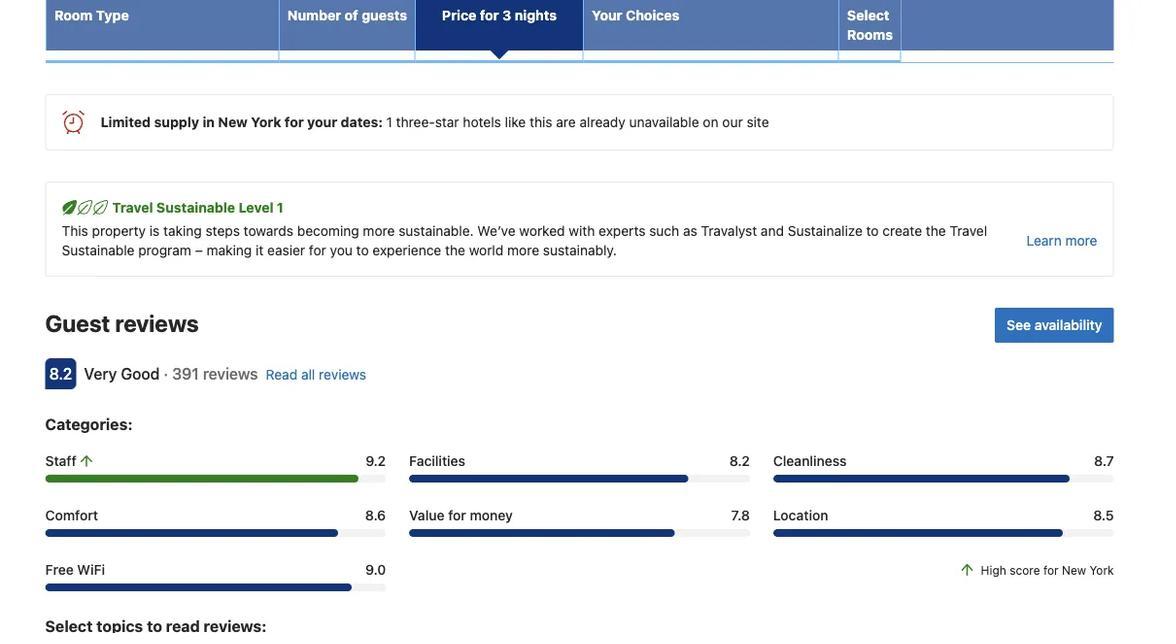 Task type: locate. For each thing, give the bounding box(es) containing it.
8.2 up 7.8
[[730, 453, 750, 469]]

guest reviews element
[[45, 308, 988, 339]]

for down becoming
[[309, 242, 326, 258]]

8.2 left very
[[49, 365, 72, 383]]

travel
[[112, 200, 153, 216], [950, 223, 988, 239]]

0 horizontal spatial to
[[356, 242, 369, 258]]

number
[[288, 7, 341, 23]]

1 horizontal spatial to
[[867, 223, 880, 239]]

very good · 391 reviews
[[84, 365, 258, 383]]

like
[[505, 114, 526, 130]]

reviews right 391
[[203, 365, 258, 383]]

0 horizontal spatial 8.2
[[49, 365, 72, 383]]

to right you
[[356, 242, 369, 258]]

0 horizontal spatial york
[[251, 114, 281, 130]]

york left your
[[251, 114, 281, 130]]

travel sustainable level 1
[[112, 200, 284, 216]]

free wifi 9.0 meter
[[45, 584, 386, 592]]

new right score
[[1063, 564, 1087, 577]]

categories:
[[45, 415, 133, 434]]

0 horizontal spatial more
[[363, 223, 395, 239]]

0 vertical spatial sustainable
[[156, 200, 235, 216]]

1 vertical spatial travel
[[950, 223, 988, 239]]

1 left the three- at left top
[[387, 114, 393, 130]]

level
[[239, 200, 274, 216]]

0 horizontal spatial new
[[218, 114, 248, 130]]

sustainably.
[[543, 242, 617, 258]]

is
[[150, 223, 160, 239]]

new
[[218, 114, 248, 130], [1063, 564, 1087, 577]]

high
[[982, 564, 1007, 577]]

comfort 8.6 meter
[[45, 530, 386, 537]]

1 right level on the top
[[277, 200, 284, 216]]

property
[[92, 223, 146, 239]]

very
[[84, 365, 117, 383]]

sustainable down property in the top left of the page
[[62, 242, 135, 258]]

to
[[867, 223, 880, 239], [356, 242, 369, 258]]

0 horizontal spatial 1
[[277, 200, 284, 216]]

8.5
[[1094, 508, 1115, 524]]

0 vertical spatial york
[[251, 114, 281, 130]]

free
[[45, 562, 74, 578]]

0 horizontal spatial travel
[[112, 200, 153, 216]]

1 vertical spatial 1
[[277, 200, 284, 216]]

0 vertical spatial new
[[218, 114, 248, 130]]

more up experience
[[363, 223, 395, 239]]

money
[[470, 508, 513, 524]]

1 horizontal spatial york
[[1090, 564, 1115, 577]]

more
[[363, 223, 395, 239], [1066, 233, 1098, 249], [508, 242, 540, 258]]

this
[[530, 114, 553, 130]]

for
[[480, 7, 499, 23], [285, 114, 304, 130], [309, 242, 326, 258], [448, 508, 467, 524], [1044, 564, 1059, 577]]

read all reviews
[[266, 367, 367, 383]]

1 vertical spatial new
[[1063, 564, 1087, 577]]

and
[[761, 223, 785, 239]]

staff
[[45, 453, 77, 469]]

the down sustainable.
[[445, 242, 466, 258]]

learn more button
[[1027, 231, 1098, 251]]

1 vertical spatial york
[[1090, 564, 1115, 577]]

price for 3 nights
[[442, 7, 557, 23]]

easier
[[268, 242, 305, 258]]

availability
[[1035, 317, 1103, 333]]

0 vertical spatial the
[[927, 223, 947, 239]]

this
[[62, 223, 88, 239]]

type
[[96, 7, 129, 23]]

scored 8.2 element
[[45, 359, 76, 390]]

travel up property in the top left of the page
[[112, 200, 153, 216]]

value for money 7.8 meter
[[410, 530, 750, 537]]

1 vertical spatial sustainable
[[62, 242, 135, 258]]

of
[[345, 7, 359, 23]]

your
[[307, 114, 338, 130]]

learn
[[1027, 233, 1062, 249]]

sustainable up taking
[[156, 200, 235, 216]]

more down 'worked'
[[508, 242, 540, 258]]

to left create
[[867, 223, 880, 239]]

travel inside this property is taking steps towards becoming more sustainable. we've worked with experts such as travalyst and sustainalize to create the travel sustainable program – making it easier for you to experience the world more sustainably.
[[950, 223, 988, 239]]

1 horizontal spatial 8.2
[[730, 453, 750, 469]]

1
[[387, 114, 393, 130], [277, 200, 284, 216]]

your choices
[[592, 7, 680, 23]]

as
[[684, 223, 698, 239]]

reviews up '·'
[[115, 310, 199, 337]]

becoming
[[297, 223, 359, 239]]

0 vertical spatial 8.2
[[49, 365, 72, 383]]

it
[[256, 242, 264, 258]]

york
[[251, 114, 281, 130], [1090, 564, 1115, 577]]

see availability
[[1007, 317, 1103, 333]]

travel right create
[[950, 223, 988, 239]]

3
[[503, 7, 512, 23]]

sustainable
[[156, 200, 235, 216], [62, 242, 135, 258]]

on
[[703, 114, 719, 130]]

value
[[410, 508, 445, 524]]

the
[[927, 223, 947, 239], [445, 242, 466, 258]]

1 horizontal spatial travel
[[950, 223, 988, 239]]

0 vertical spatial 1
[[387, 114, 393, 130]]

york for in
[[251, 114, 281, 130]]

are
[[557, 114, 576, 130]]

location 8.5 meter
[[774, 530, 1115, 537]]

worked
[[520, 223, 565, 239]]

your
[[592, 7, 623, 23]]

hotels
[[463, 114, 502, 130]]

york down 8.5
[[1090, 564, 1115, 577]]

0 horizontal spatial the
[[445, 242, 466, 258]]

read
[[266, 367, 298, 383]]

8.2 inside "element"
[[49, 365, 72, 383]]

2 horizontal spatial more
[[1066, 233, 1098, 249]]

reviews right the all
[[319, 367, 367, 383]]

0 horizontal spatial sustainable
[[62, 242, 135, 258]]

york for for
[[1090, 564, 1115, 577]]

number of guests
[[288, 7, 407, 23]]

new right 'in'
[[218, 114, 248, 130]]

already
[[580, 114, 626, 130]]

1 horizontal spatial sustainable
[[156, 200, 235, 216]]

for right score
[[1044, 564, 1059, 577]]

more right the learn
[[1066, 233, 1098, 249]]

reviews
[[115, 310, 199, 337], [203, 365, 258, 383], [319, 367, 367, 383]]

guest
[[45, 310, 110, 337]]

site
[[747, 114, 770, 130]]

choices
[[626, 7, 680, 23]]

1 horizontal spatial new
[[1063, 564, 1087, 577]]

the right create
[[927, 223, 947, 239]]



Task type: vqa. For each thing, say whether or not it's contained in the screenshot.
becoming
yes



Task type: describe. For each thing, give the bounding box(es) containing it.
9.0
[[366, 562, 386, 578]]

1 vertical spatial the
[[445, 242, 466, 258]]

more link
[[51, 27, 78, 46]]

price
[[442, 7, 477, 23]]

9.2
[[366, 453, 386, 469]]

sustainalize
[[788, 223, 863, 239]]

this property is taking steps towards becoming more sustainable. we've worked with experts such as travalyst and sustainalize to create the travel sustainable program – making it easier for you to experience the world more sustainably.
[[62, 223, 988, 258]]

0 vertical spatial to
[[867, 223, 880, 239]]

select
[[848, 7, 890, 23]]

391
[[172, 365, 199, 383]]

facilities 8.2 meter
[[410, 475, 750, 483]]

sustainable.
[[399, 223, 474, 239]]

in
[[203, 114, 215, 130]]

world
[[469, 242, 504, 258]]

towards
[[244, 223, 294, 239]]

supply
[[154, 114, 199, 130]]

8.7
[[1095, 453, 1115, 469]]

free wifi
[[45, 562, 105, 578]]

score
[[1010, 564, 1041, 577]]

dates:
[[341, 114, 383, 130]]

7.8
[[732, 508, 750, 524]]

new for for
[[1063, 564, 1087, 577]]

–
[[195, 242, 203, 258]]

1 vertical spatial to
[[356, 242, 369, 258]]

unavailable
[[630, 114, 700, 130]]

guests
[[362, 7, 407, 23]]

more inside button
[[1066, 233, 1098, 249]]

for right 'value'
[[448, 508, 467, 524]]

1 horizontal spatial 1
[[387, 114, 393, 130]]

review categories element
[[45, 413, 133, 436]]

2 horizontal spatial reviews
[[319, 367, 367, 383]]

nights
[[515, 7, 557, 23]]

for inside this property is taking steps towards becoming more sustainable. we've worked with experts such as travalyst and sustainalize to create the travel sustainable program – making it easier for you to experience the world more sustainably.
[[309, 242, 326, 258]]

create
[[883, 223, 923, 239]]

we've
[[478, 223, 516, 239]]

0 horizontal spatial reviews
[[115, 310, 199, 337]]

see
[[1007, 317, 1032, 333]]

see availability button
[[996, 308, 1115, 343]]

8.6
[[365, 508, 386, 524]]

such
[[650, 223, 680, 239]]

for left "3"
[[480, 7, 499, 23]]

more
[[51, 30, 78, 44]]

three-
[[396, 114, 435, 130]]

making
[[207, 242, 252, 258]]

facilities
[[410, 453, 466, 469]]

sustainable inside this property is taking steps towards becoming more sustainable. we've worked with experts such as travalyst and sustainalize to create the travel sustainable program – making it easier for you to experience the world more sustainably.
[[62, 242, 135, 258]]

learn more
[[1027, 233, 1098, 249]]

wifi
[[77, 562, 105, 578]]

limited supply in new york for your dates: 1 three-star hotels like this are already unavailable on our site
[[101, 114, 770, 130]]

our
[[723, 114, 744, 130]]

guest reviews
[[45, 310, 199, 337]]

cleanliness
[[774, 453, 847, 469]]

staff 9.2 meter
[[45, 475, 386, 483]]

·
[[164, 365, 168, 383]]

location
[[774, 508, 829, 524]]

star
[[435, 114, 460, 130]]

all
[[301, 367, 315, 383]]

room
[[54, 7, 93, 23]]

good
[[121, 365, 160, 383]]

1 horizontal spatial reviews
[[203, 365, 258, 383]]

new for in
[[218, 114, 248, 130]]

1 horizontal spatial the
[[927, 223, 947, 239]]

experts
[[599, 223, 646, 239]]

taking
[[163, 223, 202, 239]]

steps
[[206, 223, 240, 239]]

room type
[[54, 7, 129, 23]]

rated very good element
[[84, 365, 160, 383]]

1 horizontal spatial more
[[508, 242, 540, 258]]

you
[[330, 242, 353, 258]]

with
[[569, 223, 595, 239]]

cleanliness 8.7 meter
[[774, 475, 1115, 483]]

program
[[138, 242, 191, 258]]

for left your
[[285, 114, 304, 130]]

experience
[[373, 242, 442, 258]]

1 vertical spatial 8.2
[[730, 453, 750, 469]]

rooms
[[848, 27, 894, 43]]

0 vertical spatial travel
[[112, 200, 153, 216]]

select rooms
[[848, 7, 894, 43]]

value for money
[[410, 508, 513, 524]]

travalyst
[[702, 223, 758, 239]]

high score for new york
[[982, 564, 1115, 577]]

comfort
[[45, 508, 98, 524]]

limited
[[101, 114, 151, 130]]



